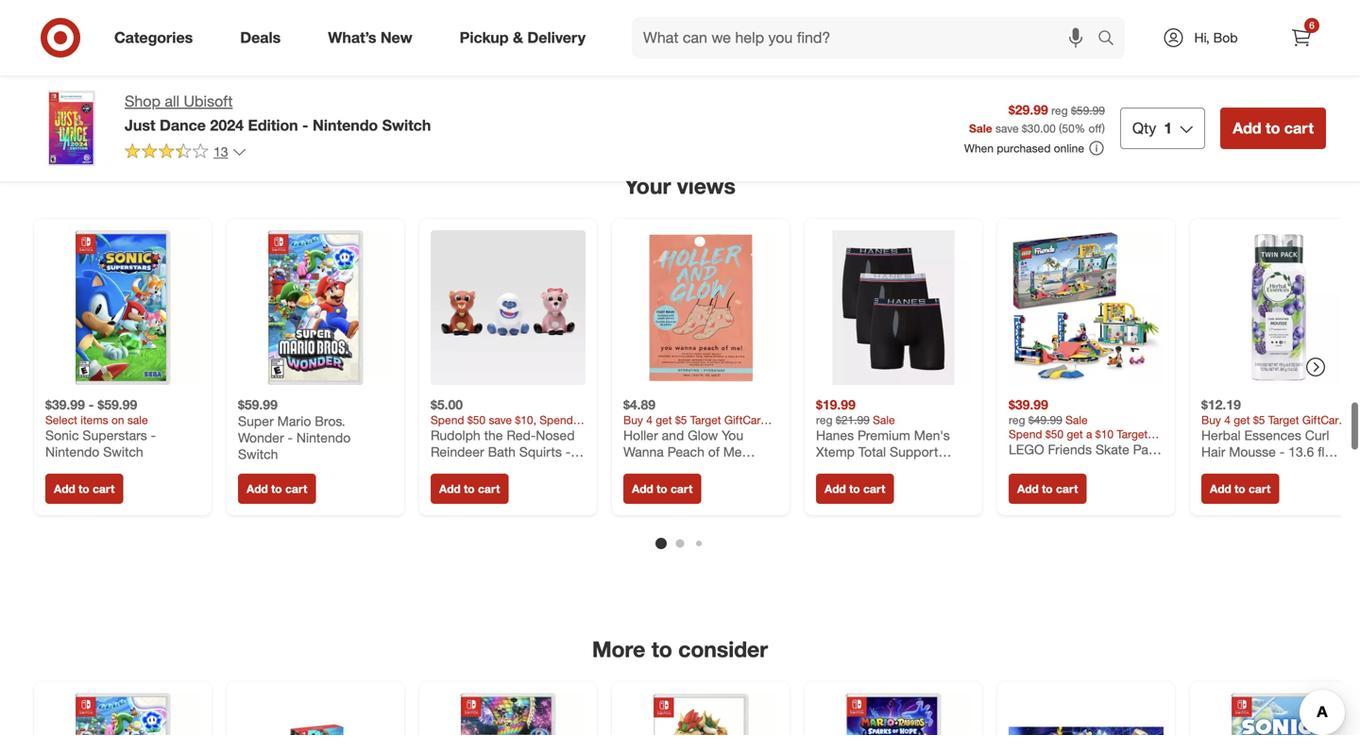 Task type: locate. For each thing, give the bounding box(es) containing it.
sale inside $29.99 reg $59.99 sale save $ 30.00 ( 50 % off )
[[969, 121, 992, 135]]

)
[[1102, 121, 1105, 135]]

pickup
[[460, 28, 509, 47]]

super mario bros. wonder - nintendo switch image
[[238, 230, 393, 385], [45, 694, 200, 736]]

2 horizontal spatial reg
[[1051, 103, 1068, 118]]

games up edition
[[279, 78, 328, 97]]

add to cart button for $4.89
[[623, 474, 701, 504]]

2 games from the left
[[659, 78, 707, 97]]

- inside herbal essences curl hair mousse - 13.6 fl oz/2ct
[[1280, 444, 1285, 460]]

13.6
[[1288, 444, 1314, 460]]

what's new
[[328, 28, 412, 47]]

2 horizontal spatial games
[[1062, 78, 1110, 97]]

herbal
[[1201, 427, 1241, 444]]

switch up edition
[[229, 78, 275, 97]]

kids' video games & accessorie...
[[579, 78, 812, 97]]

add to cart button for $12.19
[[1201, 474, 1279, 504]]

$59.99 inside $59.99 super mario bros. wonder - nintendo switch
[[238, 397, 278, 413]]

rudolph the red-nosed reindeer bath squirts - christmas - 3pc
[[431, 427, 575, 477]]

nintendo right edition
[[313, 116, 378, 134]]

rudolph
[[431, 427, 480, 444]]

& left kits
[[941, 78, 951, 97]]

add to cart
[[1233, 119, 1314, 137], [54, 482, 115, 496], [247, 482, 307, 496], [439, 482, 500, 496], [632, 482, 693, 496], [825, 482, 885, 496], [1017, 482, 1078, 496], [1210, 482, 1271, 496]]

sale
[[969, 121, 992, 135], [873, 413, 895, 427], [1065, 413, 1088, 427]]

switch left consoles
[[429, 78, 475, 97]]

$39.99
[[45, 397, 85, 413], [1009, 397, 1048, 413]]

add for $12.19
[[1210, 482, 1231, 496]]

- left 13.6
[[1280, 444, 1285, 460]]

reg for $39.99
[[1009, 413, 1025, 427]]

games
[[279, 78, 328, 97], [659, 78, 707, 97], [1062, 78, 1110, 97]]

cart for $19.99
[[863, 482, 885, 496]]

$59.99 inside $39.99 - $59.99 select items on sale sonic superstars - nintendo switch
[[98, 397, 137, 413]]

to for $39.99
[[1042, 482, 1053, 496]]

fl
[[1318, 444, 1325, 460]]

nintendo down new
[[363, 78, 425, 97]]

- right edition
[[302, 116, 308, 134]]

(
[[1059, 121, 1062, 135]]

1
[[1164, 119, 1172, 137]]

cart for $5.00
[[478, 482, 500, 496]]

mario kart 8 deluxe - nintendo switch image
[[431, 694, 586, 736]]

add to cart for $5.00
[[439, 482, 500, 496]]

1 $39.99 from the left
[[45, 397, 85, 413]]

the
[[484, 427, 503, 444]]

switch down the on
[[103, 444, 143, 460]]

red-
[[507, 427, 536, 444]]

reg inside $39.99 reg $49.99 sale
[[1009, 413, 1025, 427]]

nintendo inside "shop all ubisoft just dance 2024 edition - nintendo switch"
[[313, 116, 378, 134]]

video
[[616, 78, 654, 97]]

1 vertical spatial super mario bros. wonder - nintendo switch image
[[45, 694, 200, 736]]

oz/2ct
[[1201, 460, 1238, 477]]

nintendo right wonder
[[296, 430, 351, 446]]

wonder
[[238, 430, 284, 446]]

nintendo up dance
[[163, 78, 225, 97]]

$59.99 for -
[[98, 397, 137, 413]]

kids'
[[579, 78, 612, 97]]

sale right $21.99
[[873, 413, 895, 427]]

$39.99 for -
[[45, 397, 85, 413]]

add down christmas
[[439, 482, 461, 496]]

nintendo switch games
[[163, 78, 328, 97]]

0 horizontal spatial $59.99
[[98, 397, 137, 413]]

off
[[1088, 121, 1102, 135]]

bob
[[1213, 29, 1238, 46]]

to for $19.99
[[849, 482, 860, 496]]

reg inside $29.99 reg $59.99 sale save $ 30.00 ( 50 % off )
[[1051, 103, 1068, 118]]

cart for $4.89
[[671, 482, 693, 496]]

to for $12.19
[[1235, 482, 1245, 496]]

1 horizontal spatial $59.99
[[238, 397, 278, 413]]

$19.99
[[816, 397, 856, 413]]

sonic frontiers - nintendo switch image
[[1201, 694, 1356, 736]]

2 $39.99 from the left
[[1009, 397, 1048, 413]]

sale up when
[[969, 121, 992, 135]]

your
[[624, 173, 671, 199]]

&
[[513, 28, 523, 47], [711, 78, 721, 97], [941, 78, 951, 97]]

& right the pickup
[[513, 28, 523, 47]]

sonic
[[45, 427, 79, 444]]

add down $21.99
[[825, 482, 846, 496]]

switch down super
[[238, 446, 278, 463]]

qty 1
[[1132, 119, 1172, 137]]

switch
[[229, 78, 275, 97], [429, 78, 475, 97], [382, 116, 431, 134], [103, 444, 143, 460], [238, 446, 278, 463]]

add down $49.99
[[1017, 482, 1039, 496]]

add to cart for $19.99
[[825, 482, 885, 496]]

$39.99 for reg
[[1009, 397, 1048, 413]]

3pc
[[503, 460, 526, 477]]

to for $4.89
[[656, 482, 667, 496]]

select
[[45, 413, 77, 427]]

1 horizontal spatial reg
[[1009, 413, 1025, 427]]

to for $39.99 - $59.99
[[78, 482, 89, 496]]

$59.99
[[1071, 103, 1105, 118], [98, 397, 137, 413], [238, 397, 278, 413]]

$59.99 inside $29.99 reg $59.99 sale save $ 30.00 ( 50 % off )
[[1071, 103, 1105, 118]]

0 horizontal spatial reg
[[816, 413, 833, 427]]

0 horizontal spatial sale
[[873, 413, 895, 427]]

search
[[1089, 30, 1134, 49]]

hanes premium men's xtemp total support pouch anti chafing 3pk boxer briefs image
[[816, 230, 971, 385]]

holler and glow you wanna peach of me refreshing foot mask - 0.6 fl oz image
[[623, 230, 778, 385]]

add to cart for $4.89
[[632, 482, 693, 496]]

bath
[[488, 444, 516, 460]]

games up %
[[1062, 78, 1110, 97]]

0 horizontal spatial super mario bros. wonder - nintendo switch image
[[45, 694, 200, 736]]

$59.99 up superstars
[[98, 397, 137, 413]]

$59.99 up wonder
[[238, 397, 278, 413]]

lego friends skate park with mini skateboard toys 41751 image
[[1009, 230, 1164, 385]]

- left 3pc
[[495, 460, 500, 477]]

superstars
[[83, 427, 147, 444]]

$
[[1022, 121, 1027, 135]]

add to cart for $39.99 - $59.99
[[54, 482, 115, 496]]

when
[[964, 141, 994, 155]]

2024
[[210, 116, 244, 134]]

nosed
[[536, 427, 575, 444]]

switch inside "nintendo switch games" link
[[229, 78, 275, 97]]

nintendo down select
[[45, 444, 99, 460]]

sale inside $39.99 reg $49.99 sale
[[1065, 413, 1088, 427]]

- right squirts
[[565, 444, 571, 460]]

reindeer
[[431, 444, 484, 460]]

$39.99 inside $39.99 - $59.99 select items on sale sonic superstars - nintendo switch
[[45, 397, 85, 413]]

13
[[213, 143, 228, 160]]

hi, bob
[[1194, 29, 1238, 46]]

qty
[[1132, 119, 1156, 137]]

add for $5.00
[[439, 482, 461, 496]]

kirby's return to dream land deluxe - nintendo switch image
[[1009, 694, 1164, 736]]

shop all ubisoft just dance 2024 edition - nintendo switch
[[125, 92, 431, 134]]

squirts
[[519, 444, 562, 460]]

add for $4.89
[[632, 482, 653, 496]]

add down oz/2ct
[[1210, 482, 1231, 496]]

games for switch
[[279, 78, 328, 97]]

sale inside $19.99 reg $21.99 sale
[[873, 413, 895, 427]]

2 horizontal spatial sale
[[1065, 413, 1088, 427]]

- right wonder
[[288, 430, 293, 446]]

games right video
[[659, 78, 707, 97]]

curl
[[1305, 427, 1329, 444]]

amiibo
[[1146, 78, 1193, 97]]

& down categories
[[711, 78, 721, 97]]

sale right $49.99
[[1065, 413, 1088, 427]]

1 games from the left
[[279, 78, 328, 97]]

reg up ( on the right of page
[[1051, 103, 1068, 118]]

$59.99 up off
[[1071, 103, 1105, 118]]

reg
[[1051, 103, 1068, 118], [816, 413, 833, 427], [1009, 413, 1025, 427]]

0 horizontal spatial games
[[279, 78, 328, 97]]

reg left $49.99
[[1009, 413, 1025, 427]]

add down $4.89
[[632, 482, 653, 496]]

delivery
[[527, 28, 586, 47]]

reg left $21.99
[[816, 413, 833, 427]]

add to cart button
[[1220, 108, 1326, 149], [45, 474, 123, 504], [238, 474, 316, 504], [431, 474, 508, 504], [623, 474, 701, 504], [816, 474, 894, 504], [1009, 474, 1086, 504], [1201, 474, 1279, 504]]

1 horizontal spatial games
[[659, 78, 707, 97]]

add to cart for $12.19
[[1210, 482, 1271, 496]]

2 horizontal spatial &
[[941, 78, 951, 97]]

board games link
[[1000, 67, 1126, 109]]

add for $19.99
[[825, 482, 846, 496]]

amiibo link
[[1130, 67, 1209, 109]]

What can we help you find? suggestions appear below search field
[[632, 17, 1102, 59]]

$19.99 reg $21.99 sale
[[816, 397, 895, 427]]

13 link
[[125, 142, 247, 164]]

$39.99 inside $39.99 reg $49.99 sale
[[1009, 397, 1048, 413]]

1 horizontal spatial super mario bros. wonder - nintendo switch image
[[238, 230, 393, 385]]

switch inside $59.99 super mario bros. wonder - nintendo switch
[[238, 446, 278, 463]]

all
[[165, 92, 180, 111]]

sonic superstars - nintendo switch image
[[45, 230, 200, 385]]

2 horizontal spatial $59.99
[[1071, 103, 1105, 118]]

reg inside $19.99 reg $21.99 sale
[[816, 413, 833, 427]]

add down sonic
[[54, 482, 75, 496]]

1 horizontal spatial $39.99
[[1009, 397, 1048, 413]]

0 horizontal spatial $39.99
[[45, 397, 85, 413]]

dance
[[160, 116, 206, 134]]

1 horizontal spatial sale
[[969, 121, 992, 135]]

switch down nintendo switch consoles link
[[382, 116, 431, 134]]



Task type: vqa. For each thing, say whether or not it's contained in the screenshot.
CART
yes



Task type: describe. For each thing, give the bounding box(es) containing it.
just
[[125, 116, 155, 134]]

%
[[1075, 121, 1085, 135]]

nintendo switch consoles
[[363, 78, 543, 97]]

your views
[[624, 173, 736, 199]]

more
[[592, 636, 645, 663]]

bros.
[[315, 413, 345, 430]]

- inside $59.99 super mario bros. wonder - nintendo switch
[[288, 430, 293, 446]]

super mario rpg - nintendo switch image
[[623, 694, 778, 736]]

nintendo inside "nintendo switch games" link
[[163, 78, 225, 97]]

games for video
[[659, 78, 707, 97]]

0 vertical spatial super mario bros. wonder - nintendo switch image
[[238, 230, 393, 385]]

1 horizontal spatial &
[[711, 78, 721, 97]]

purchased
[[997, 141, 1051, 155]]

what's new link
[[312, 17, 436, 59]]

$59.99 for reg
[[1071, 103, 1105, 118]]

sale for $29.99
[[969, 121, 992, 135]]

add for $39.99
[[1017, 482, 1039, 496]]

sale for $19.99
[[873, 413, 895, 427]]

mario
[[277, 413, 311, 430]]

sale
[[127, 413, 148, 427]]

$4.89
[[623, 397, 656, 413]]

$49.99
[[1028, 413, 1062, 427]]

views
[[677, 173, 736, 199]]

mousse
[[1229, 444, 1276, 460]]

add to cart for $39.99
[[1017, 482, 1078, 496]]

hair
[[1201, 444, 1225, 460]]

0 horizontal spatial &
[[513, 28, 523, 47]]

deals link
[[224, 17, 304, 59]]

building sets & kits link
[[831, 67, 997, 109]]

categories
[[114, 28, 193, 47]]

$21.99
[[836, 413, 870, 427]]

kids' video games & accessorie... link
[[563, 67, 828, 109]]

add for $39.99 - $59.99
[[54, 482, 75, 496]]

50
[[1062, 121, 1075, 135]]

add to cart button for $39.99
[[1009, 474, 1086, 504]]

related categories
[[583, 25, 778, 51]]

$12.19
[[1201, 397, 1241, 413]]

switch inside $39.99 - $59.99 select items on sale sonic superstars - nintendo switch
[[103, 444, 143, 460]]

add to cart button for $19.99
[[816, 474, 894, 504]]

online
[[1054, 141, 1084, 155]]

sale for $39.99
[[1065, 413, 1088, 427]]

sets
[[907, 78, 937, 97]]

edition
[[248, 116, 298, 134]]

$5.00
[[431, 397, 463, 413]]

rudolph the red-nosed reindeer bath squirts - christmas - 3pc image
[[431, 230, 586, 385]]

categories link
[[98, 17, 216, 59]]

search button
[[1089, 17, 1134, 62]]

reg for $29.99
[[1051, 103, 1068, 118]]

cart for $39.99 - $59.99
[[93, 482, 115, 496]]

board
[[1017, 78, 1058, 97]]

$29.99
[[1009, 102, 1048, 118]]

on
[[111, 413, 124, 427]]

consoles
[[479, 78, 543, 97]]

3 games from the left
[[1062, 78, 1110, 97]]

add to cart button for $5.00
[[431, 474, 508, 504]]

to for $5.00
[[464, 482, 475, 496]]

shop
[[125, 92, 161, 111]]

related
[[583, 25, 662, 51]]

- left the on
[[89, 397, 94, 413]]

new
[[380, 28, 412, 47]]

nintendo switch sports - nintendo switch image
[[238, 694, 393, 736]]

nintendo inside $39.99 - $59.99 select items on sale sonic superstars - nintendo switch
[[45, 444, 99, 460]]

add down wonder
[[247, 482, 268, 496]]

add right 1
[[1233, 119, 1261, 137]]

accessorie...
[[725, 78, 812, 97]]

kits
[[955, 78, 981, 97]]

6
[[1309, 19, 1314, 31]]

cart for $12.19
[[1249, 482, 1271, 496]]

$4.89 link
[[623, 230, 778, 460]]

cart for $39.99
[[1056, 482, 1078, 496]]

deals
[[240, 28, 281, 47]]

6 link
[[1281, 17, 1322, 59]]

save
[[995, 121, 1019, 135]]

nintendo inside nintendo switch consoles link
[[363, 78, 425, 97]]

$29.99 reg $59.99 sale save $ 30.00 ( 50 % off )
[[969, 102, 1105, 135]]

what's
[[328, 28, 376, 47]]

mario + rabbids: sparks of hope - nintendo switch image
[[816, 694, 971, 736]]

- inside "shop all ubisoft just dance 2024 edition - nintendo switch"
[[302, 116, 308, 134]]

$39.99 - $59.99 select items on sale sonic superstars - nintendo switch
[[45, 397, 156, 460]]

nintendo switch consoles link
[[347, 67, 559, 109]]

building sets & kits
[[848, 78, 981, 97]]

pickup & delivery link
[[444, 17, 609, 59]]

consider
[[678, 636, 768, 663]]

board games
[[1017, 78, 1110, 97]]

add to cart button for $39.99 - $59.99
[[45, 474, 123, 504]]

hi,
[[1194, 29, 1210, 46]]

$59.99 super mario bros. wonder - nintendo switch
[[238, 397, 351, 463]]

switch inside nintendo switch consoles link
[[429, 78, 475, 97]]

nintendo switch games link
[[147, 67, 344, 109]]

switch inside "shop all ubisoft just dance 2024 edition - nintendo switch"
[[382, 116, 431, 134]]

building
[[848, 78, 902, 97]]

nintendo inside $59.99 super mario bros. wonder - nintendo switch
[[296, 430, 351, 446]]

- right the 'sale'
[[151, 427, 156, 444]]

when purchased online
[[964, 141, 1084, 155]]

$39.99 reg $49.99 sale
[[1009, 397, 1088, 427]]

image of just dance 2024 edition - nintendo switch image
[[34, 91, 110, 166]]

herbal essences curl hair mousse - 13.6 fl oz/2ct image
[[1201, 230, 1356, 385]]

reg for $19.99
[[816, 413, 833, 427]]

super
[[238, 413, 274, 430]]

christmas
[[431, 460, 491, 477]]

pickup & delivery
[[460, 28, 586, 47]]

items
[[81, 413, 108, 427]]

essences
[[1244, 427, 1301, 444]]



